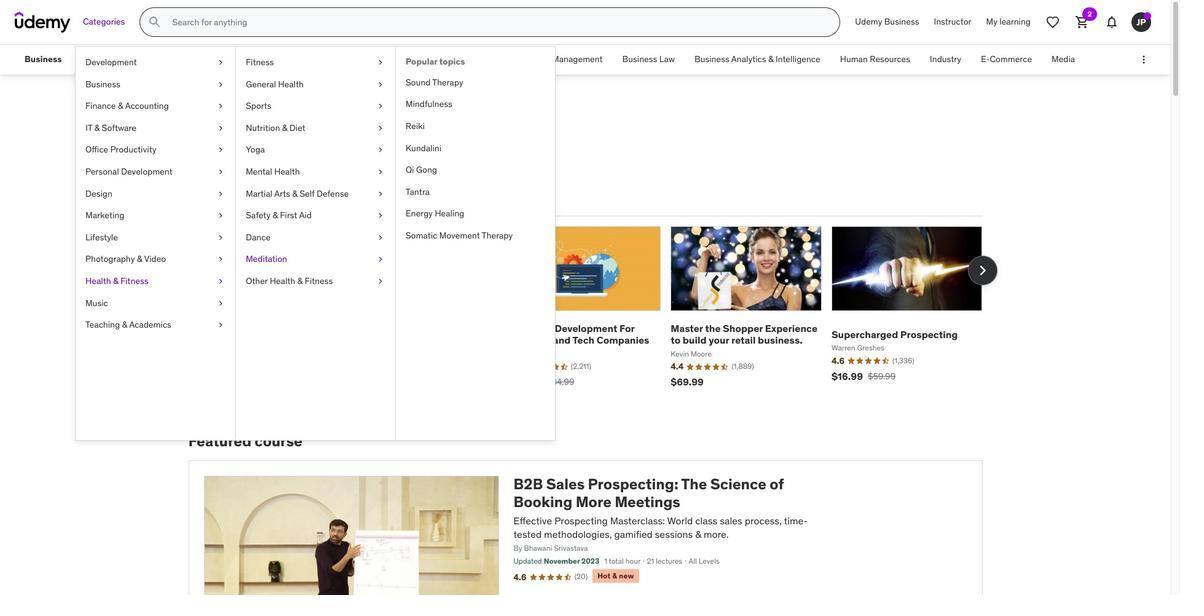 Task type: describe. For each thing, give the bounding box(es) containing it.
startups
[[510, 334, 551, 346]]

xsmall image for health & fitness
[[216, 275, 226, 287]]

entrepreneurship
[[93, 54, 160, 65]]

martial arts & self defense
[[246, 188, 349, 199]]

& right analytics
[[769, 54, 774, 65]]

lectures
[[656, 557, 683, 566]]

somatic movement therapy link
[[396, 225, 555, 247]]

1 horizontal spatial business link
[[76, 74, 235, 95]]

development for business
[[555, 322, 618, 335]]

my
[[987, 16, 998, 27]]

build
[[683, 334, 707, 346]]

software
[[102, 122, 137, 133]]

mindfulness
[[406, 99, 453, 110]]

therapy inside sound therapy link
[[432, 77, 463, 88]]

communication
[[179, 54, 240, 65]]

intelligence
[[776, 54, 821, 65]]

office
[[85, 144, 108, 155]]

xsmall image for safety & first aid
[[376, 210, 386, 222]]

meditation element
[[395, 47, 555, 440]]

& down meditation link
[[297, 275, 303, 286]]

tech
[[573, 334, 595, 346]]

time-
[[784, 514, 808, 527]]

academics
[[129, 319, 171, 330]]

xsmall image for sports
[[376, 100, 386, 112]]

udemy image
[[15, 12, 71, 33]]

business law
[[623, 54, 675, 65]]

supercharged
[[832, 328, 899, 340]]

1 vertical spatial courses
[[188, 157, 246, 176]]

industry link
[[921, 45, 971, 74]]

teaching & academics link
[[76, 314, 235, 336]]

xsmall image for yoga
[[376, 144, 386, 156]]

nutrition & diet
[[246, 122, 305, 133]]

notifications image
[[1105, 15, 1120, 30]]

design
[[85, 188, 112, 199]]

supercharged prospecting
[[832, 328, 958, 340]]

office productivity link
[[76, 139, 235, 161]]

safety & first aid
[[246, 210, 312, 221]]

nutrition
[[246, 122, 280, 133]]

gong
[[416, 164, 437, 175]]

& right hot
[[613, 571, 617, 580]]

mindfulness link
[[396, 94, 555, 116]]

0 vertical spatial sales
[[188, 103, 240, 129]]

udemy business link
[[848, 7, 927, 37]]

business inside business development for startups and tech companies
[[510, 322, 553, 335]]

trending
[[268, 194, 309, 206]]

law
[[660, 54, 675, 65]]

xsmall image for lifestyle
[[216, 232, 226, 244]]

Search for anything text field
[[170, 12, 825, 33]]

all levels
[[689, 557, 720, 566]]

all
[[689, 557, 697, 566]]

class
[[696, 514, 718, 527]]

1 horizontal spatial fitness
[[246, 57, 274, 68]]

business left law
[[623, 54, 658, 65]]

it & software
[[85, 122, 137, 133]]

personal
[[85, 166, 119, 177]]

yoga link
[[236, 139, 395, 161]]

human
[[840, 54, 868, 65]]

health for other health & fitness
[[270, 275, 295, 286]]

arrow pointing to subcategory menu links image
[[72, 45, 83, 74]]

other health & fitness
[[246, 275, 333, 286]]

to inside master the shopper experience to build your retail business.
[[671, 334, 681, 346]]

november
[[544, 557, 580, 566]]

resources
[[870, 54, 911, 65]]

project management
[[522, 54, 603, 65]]

course
[[255, 432, 302, 451]]

2 horizontal spatial fitness
[[305, 275, 333, 286]]

2
[[1088, 9, 1092, 18]]

music link
[[76, 292, 235, 314]]

mental
[[246, 166, 272, 177]]

1 total hour
[[605, 557, 641, 566]]

gamified
[[615, 528, 653, 541]]

first
[[280, 210, 297, 221]]

safety
[[246, 210, 271, 221]]

industry
[[930, 54, 962, 65]]

operations
[[460, 54, 503, 65]]

music
[[85, 297, 108, 308]]

reiki link
[[396, 116, 555, 137]]

& right it
[[94, 122, 100, 133]]

dance
[[246, 232, 271, 243]]

movement
[[440, 230, 480, 241]]

0 vertical spatial courses
[[244, 103, 324, 129]]

dance link
[[236, 227, 395, 249]]

operations link
[[450, 45, 513, 74]]

entrepreneurship link
[[83, 45, 170, 74]]

sales inside b2b sales prospecting: the science of booking more meetings effective prospecting masterclass: world class sales process, time- tested methodologies, gamified sessions & more. by bhawani srivastava
[[546, 475, 585, 494]]

reiki
[[406, 121, 425, 132]]

xsmall image for mental health
[[376, 166, 386, 178]]

courses to get you started
[[188, 157, 374, 176]]

e-
[[981, 54, 990, 65]]

& left "video"
[[137, 254, 142, 265]]

media
[[1052, 54, 1076, 65]]

communication link
[[170, 45, 250, 74]]

commerce
[[990, 54, 1032, 65]]

business strategy link
[[361, 45, 450, 74]]

human resources link
[[831, 45, 921, 74]]

xsmall image for music
[[216, 297, 226, 309]]

of
[[770, 475, 784, 494]]

supercharged prospecting link
[[832, 328, 958, 340]]

master
[[671, 322, 703, 335]]

xsmall image for teaching & academics
[[216, 319, 226, 331]]

finance & accounting
[[85, 100, 169, 111]]

mental health link
[[236, 161, 395, 183]]

0 horizontal spatial business link
[[15, 45, 72, 74]]

sports
[[246, 100, 272, 111]]

xsmall image for meditation
[[376, 254, 386, 266]]

& inside "link"
[[282, 122, 287, 133]]

xsmall image for design
[[216, 188, 226, 200]]

business inside 'link'
[[885, 16, 920, 27]]

martial arts & self defense link
[[236, 183, 395, 205]]

video
[[144, 254, 166, 265]]

& left self
[[292, 188, 298, 199]]

health for mental health
[[274, 166, 300, 177]]

new
[[619, 571, 634, 580]]

the
[[681, 475, 707, 494]]

popular
[[406, 56, 438, 67]]

2 management from the left
[[552, 54, 603, 65]]

analytics
[[732, 54, 766, 65]]

my learning
[[987, 16, 1031, 27]]

tantra
[[406, 186, 430, 197]]

next image
[[973, 261, 993, 280]]



Task type: locate. For each thing, give the bounding box(es) containing it.
xsmall image inside development link
[[216, 57, 226, 69]]

xsmall image for business
[[216, 78, 226, 91]]

sales courses
[[188, 103, 324, 129]]

finance
[[85, 100, 116, 111]]

0 horizontal spatial to
[[249, 157, 264, 176]]

shopper
[[723, 322, 763, 335]]

meditation link
[[236, 249, 395, 271]]

office productivity
[[85, 144, 156, 155]]

xsmall image for martial arts & self defense
[[376, 188, 386, 200]]

carousel element
[[188, 226, 998, 404]]

diet
[[290, 122, 305, 133]]

by
[[514, 544, 522, 553]]

health for general health
[[278, 78, 304, 90]]

business strategy
[[371, 54, 441, 65]]

shopping cart with 2 items image
[[1075, 15, 1090, 30]]

therapy inside somatic movement therapy "link"
[[482, 230, 513, 241]]

(20)
[[575, 572, 588, 581]]

sales right b2b
[[546, 475, 585, 494]]

xsmall image inside yoga link
[[376, 144, 386, 156]]

total
[[609, 557, 624, 566]]

1 management from the left
[[260, 54, 311, 65]]

management up 'general health'
[[260, 54, 311, 65]]

0 vertical spatial to
[[249, 157, 264, 176]]

project management link
[[513, 45, 613, 74]]

categories button
[[76, 7, 132, 37]]

energy
[[406, 208, 433, 219]]

business development for startups and tech companies
[[510, 322, 650, 346]]

1 horizontal spatial management
[[552, 54, 603, 65]]

levels
[[699, 557, 720, 566]]

1 horizontal spatial to
[[671, 334, 681, 346]]

& left first
[[273, 210, 278, 221]]

qi gong link
[[396, 159, 555, 181]]

xsmall image inside marketing link
[[216, 210, 226, 222]]

health up music on the left of page
[[85, 275, 111, 286]]

design link
[[76, 183, 235, 205]]

1 horizontal spatial sales
[[546, 475, 585, 494]]

0 vertical spatial prospecting
[[901, 328, 958, 340]]

prospecting:
[[588, 475, 679, 494]]

aid
[[299, 210, 312, 221]]

xsmall image inside nutrition & diet "link"
[[376, 122, 386, 134]]

xsmall image inside sports link
[[376, 100, 386, 112]]

business link
[[15, 45, 72, 74], [76, 74, 235, 95]]

media link
[[1042, 45, 1085, 74]]

lifestyle
[[85, 232, 118, 243]]

personal development
[[85, 166, 173, 177]]

udemy
[[855, 16, 883, 27]]

health down management link
[[278, 78, 304, 90]]

sales
[[188, 103, 240, 129], [546, 475, 585, 494]]

sales left sports
[[188, 103, 240, 129]]

get
[[267, 157, 291, 176]]

0 horizontal spatial therapy
[[432, 77, 463, 88]]

1 vertical spatial sales
[[546, 475, 585, 494]]

& inside b2b sales prospecting: the science of booking more meetings effective prospecting masterclass: world class sales process, time- tested methodologies, gamified sessions & more. by bhawani srivastava
[[696, 528, 702, 541]]

to
[[249, 157, 264, 176], [671, 334, 681, 346]]

development for personal
[[121, 166, 173, 177]]

xsmall image
[[216, 57, 226, 69], [216, 122, 226, 134], [216, 166, 226, 178], [376, 166, 386, 178], [216, 232, 226, 244], [216, 254, 226, 266], [216, 275, 226, 287], [376, 275, 386, 287], [216, 297, 226, 309], [216, 319, 226, 331]]

tantra link
[[396, 181, 555, 203]]

fitness up general
[[246, 57, 274, 68]]

therapy down "topics"
[[432, 77, 463, 88]]

2 vertical spatial development
[[555, 322, 618, 335]]

xsmall image
[[376, 57, 386, 69], [216, 78, 226, 91], [376, 78, 386, 91], [216, 100, 226, 112], [376, 100, 386, 112], [376, 122, 386, 134], [216, 144, 226, 156], [376, 144, 386, 156], [216, 188, 226, 200], [376, 188, 386, 200], [216, 210, 226, 222], [376, 210, 386, 222], [376, 232, 386, 244], [376, 254, 386, 266]]

submit search image
[[148, 15, 163, 30]]

sales
[[720, 514, 743, 527]]

fitness down meditation link
[[305, 275, 333, 286]]

updated november 2023
[[514, 557, 600, 566]]

business up finance
[[85, 78, 120, 90]]

xsmall image inside meditation link
[[376, 254, 386, 266]]

xsmall image inside design link
[[216, 188, 226, 200]]

trending button
[[265, 186, 312, 215]]

popular topics
[[406, 56, 465, 67]]

xsmall image for nutrition & diet
[[376, 122, 386, 134]]

jp link
[[1127, 7, 1157, 37]]

xsmall image inside mental health link
[[376, 166, 386, 178]]

xsmall image inside dance link
[[376, 232, 386, 244]]

& left diet
[[282, 122, 287, 133]]

prospecting inside carousel element
[[901, 328, 958, 340]]

xsmall image for personal development
[[216, 166, 226, 178]]

fitness down photography & video
[[120, 275, 149, 286]]

tested
[[514, 528, 542, 541]]

xsmall image inside the fitness link
[[376, 57, 386, 69]]

health right other
[[270, 275, 295, 286]]

masterclass:
[[610, 514, 665, 527]]

xsmall image inside it & software link
[[216, 122, 226, 134]]

xsmall image inside "health & fitness" link
[[216, 275, 226, 287]]

xsmall image inside the safety & first aid link
[[376, 210, 386, 222]]

business analytics & intelligence link
[[685, 45, 831, 74]]

health & fitness link
[[76, 271, 235, 292]]

xsmall image for dance
[[376, 232, 386, 244]]

experience
[[765, 322, 818, 335]]

1 vertical spatial prospecting
[[555, 514, 608, 527]]

teaching & academics
[[85, 319, 171, 330]]

management right project at top
[[552, 54, 603, 65]]

meetings
[[615, 492, 681, 512]]

therapy down energy healing link
[[482, 230, 513, 241]]

xsmall image for fitness
[[376, 57, 386, 69]]

kundalini link
[[396, 137, 555, 159]]

1 vertical spatial therapy
[[482, 230, 513, 241]]

xsmall image for office productivity
[[216, 144, 226, 156]]

business left and
[[510, 322, 553, 335]]

xsmall image inside office productivity link
[[216, 144, 226, 156]]

jp
[[1137, 16, 1147, 27]]

& right finance
[[118, 100, 123, 111]]

1 horizontal spatial prospecting
[[901, 328, 958, 340]]

courses
[[244, 103, 324, 129], [188, 157, 246, 176]]

wishlist image
[[1046, 15, 1061, 30]]

general health link
[[236, 74, 395, 95]]

xsmall image inside other health & fitness link
[[376, 275, 386, 287]]

xsmall image inside "teaching & academics" link
[[216, 319, 226, 331]]

2023
[[582, 557, 600, 566]]

0 horizontal spatial prospecting
[[555, 514, 608, 527]]

xsmall image for photography & video
[[216, 254, 226, 266]]

& down photography
[[113, 275, 118, 286]]

it
[[85, 122, 92, 133]]

business link up accounting
[[76, 74, 235, 95]]

accounting
[[125, 100, 169, 111]]

more.
[[704, 528, 729, 541]]

general
[[246, 78, 276, 90]]

business right udemy
[[885, 16, 920, 27]]

project
[[522, 54, 550, 65]]

more subcategory menu links image
[[1138, 53, 1150, 66]]

companies
[[597, 334, 650, 346]]

xsmall image for finance & accounting
[[216, 100, 226, 112]]

learning
[[1000, 16, 1031, 27]]

self
[[300, 188, 315, 199]]

lifestyle link
[[76, 227, 235, 249]]

business left arrow pointing to subcategory menu links icon
[[25, 54, 62, 65]]

the
[[705, 322, 721, 335]]

21 lectures
[[647, 557, 683, 566]]

xsmall image inside finance & accounting link
[[216, 100, 226, 112]]

sound
[[406, 77, 431, 88]]

xsmall image inside photography & video link
[[216, 254, 226, 266]]

healing
[[435, 208, 464, 219]]

development inside business development for startups and tech companies
[[555, 322, 618, 335]]

sessions
[[655, 528, 693, 541]]

xsmall image inside music link
[[216, 297, 226, 309]]

xsmall image inside general health link
[[376, 78, 386, 91]]

xsmall image for marketing
[[216, 210, 226, 222]]

0 horizontal spatial management
[[260, 54, 311, 65]]

somatic
[[406, 230, 437, 241]]

xsmall image inside martial arts & self defense link
[[376, 188, 386, 200]]

business link down udemy image
[[15, 45, 72, 74]]

photography & video link
[[76, 249, 235, 271]]

0 horizontal spatial sales
[[188, 103, 240, 129]]

0 horizontal spatial fitness
[[120, 275, 149, 286]]

management
[[260, 54, 311, 65], [552, 54, 603, 65]]

popular
[[217, 194, 253, 206]]

xsmall image for general health
[[376, 78, 386, 91]]

to down yoga
[[249, 157, 264, 176]]

business left popular
[[371, 54, 406, 65]]

& down class
[[696, 528, 702, 541]]

you have alerts image
[[1144, 12, 1152, 20]]

prospecting inside b2b sales prospecting: the science of booking more meetings effective prospecting masterclass: world class sales process, time- tested methodologies, gamified sessions & more. by bhawani srivastava
[[555, 514, 608, 527]]

finance & accounting link
[[76, 95, 235, 117]]

fitness link
[[236, 52, 395, 74]]

xsmall image for other health & fitness
[[376, 275, 386, 287]]

development link
[[76, 52, 235, 74]]

categories
[[83, 16, 125, 27]]

1 vertical spatial development
[[121, 166, 173, 177]]

e-commerce
[[981, 54, 1032, 65]]

1 vertical spatial to
[[671, 334, 681, 346]]

xsmall image inside lifestyle link
[[216, 232, 226, 244]]

0 vertical spatial therapy
[[432, 77, 463, 88]]

& right teaching
[[122, 319, 127, 330]]

general health
[[246, 78, 304, 90]]

0 vertical spatial development
[[85, 57, 137, 68]]

to left the build
[[671, 334, 681, 346]]

business left analytics
[[695, 54, 730, 65]]

1 horizontal spatial therapy
[[482, 230, 513, 241]]

health up arts at the left top of page
[[274, 166, 300, 177]]

xsmall image for development
[[216, 57, 226, 69]]

xsmall image for it & software
[[216, 122, 226, 134]]

xsmall image inside personal development link
[[216, 166, 226, 178]]

sound therapy
[[406, 77, 463, 88]]

meditation
[[246, 254, 287, 265]]



Task type: vqa. For each thing, say whether or not it's contained in the screenshot.
sessions
yes



